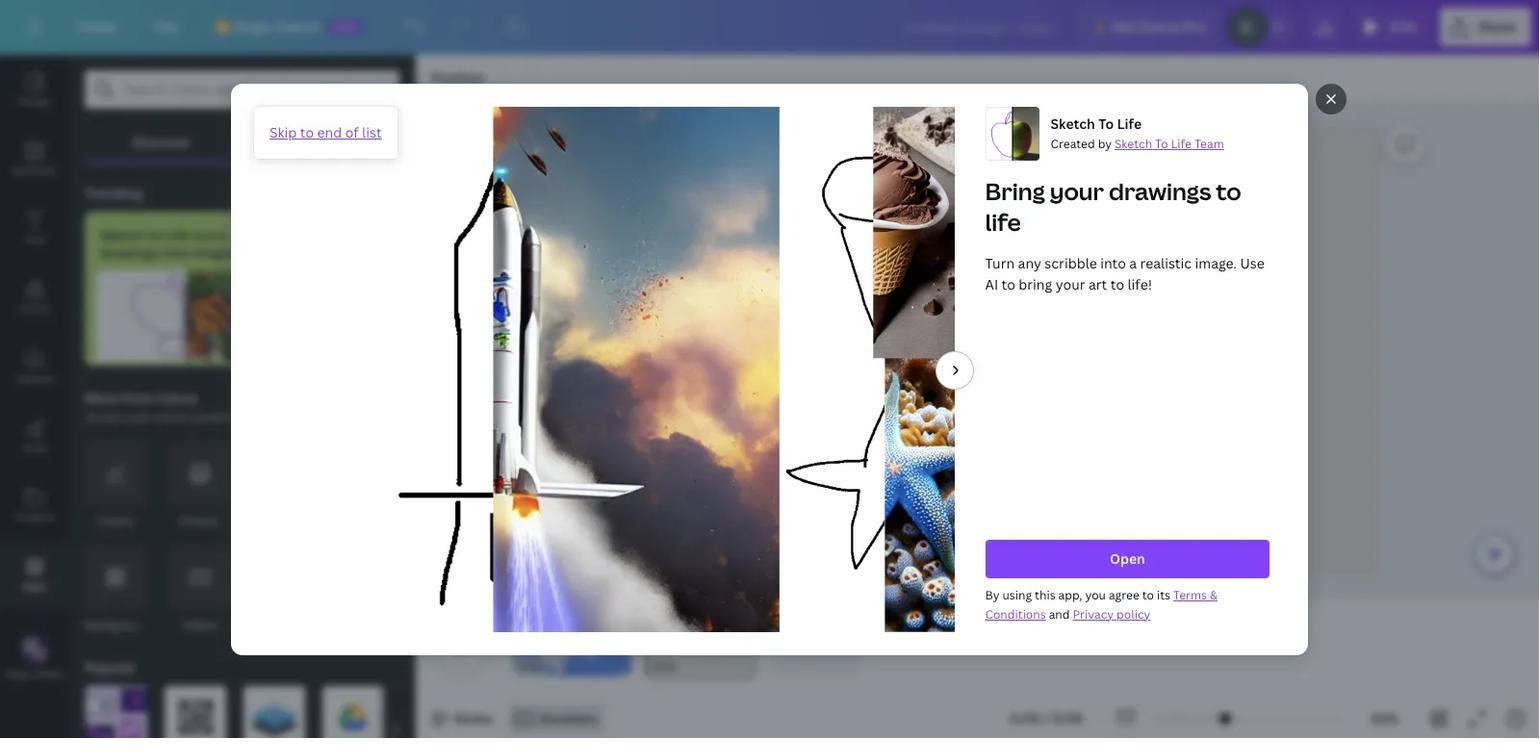 Task type: locate. For each thing, give the bounding box(es) containing it.
trending
[[85, 184, 142, 202]]

images up outline of half a butterfly on the left, transformed into a vibrant image on the right. illustrates the app's sketch-to-image feature.
[[192, 244, 238, 262]]

outline of half a butterfly on the left, transformed into a vibrant image on the right. illustrates the app's sketch-to-image feature. image
[[85, 270, 297, 362]]

created
[[1051, 135, 1096, 152]]

more from canva access even more content to create amazing designs
[[85, 389, 378, 426]]

Page title text field
[[685, 658, 692, 677]]

0 vertical spatial drawings
[[1109, 175, 1212, 207]]

sketch up created
[[1051, 114, 1096, 133]]

drawings down sketch to life team link
[[1109, 175, 1212, 207]]

magic
[[234, 17, 273, 36], [5, 667, 33, 680]]

discover
[[133, 133, 191, 151]]

magic left the switch
[[234, 17, 273, 36]]

ai
[[463, 226, 476, 245], [986, 275, 999, 293]]

using up conditions
[[1003, 587, 1032, 603]]

bring
[[1019, 275, 1053, 293]]

to up by
[[1099, 114, 1114, 133]]

your down scribble
[[1056, 275, 1086, 293]]

1 vertical spatial drawings
[[100, 244, 159, 262]]

1 horizontal spatial sketch
[[1051, 114, 1096, 133]]

into inside 'sketch to life turns drawings into images'
[[162, 244, 188, 262]]

life left turns
[[165, 226, 190, 245]]

into inside turn any scribble into a realistic image. use ai to bring your art to life!
[[1101, 254, 1127, 272]]

1 trimming, start edge slider from the left
[[512, 615, 526, 677]]

skip to end of list
[[270, 123, 382, 141]]

0:09
[[1052, 710, 1084, 728]]

drawings
[[1109, 175, 1212, 207], [100, 244, 159, 262]]

magic left "media"
[[5, 667, 33, 680]]

canva inside button
[[1139, 17, 1180, 36]]

trimming, end edge slider right page title text box
[[740, 615, 757, 677]]

apps
[[23, 580, 47, 593]]

life left team
[[1171, 135, 1192, 152]]

sketch to life team link
[[1115, 135, 1225, 152]]

0 horizontal spatial trimming, end edge slider
[[618, 615, 632, 677]]

0 horizontal spatial magic
[[5, 667, 33, 680]]

canva left pro on the top right of page
[[1139, 17, 1180, 36]]

duration
[[540, 710, 598, 728]]

images inside "upscale images using ai with enhancer"
[[376, 226, 421, 245]]

1 vertical spatial life
[[1171, 135, 1192, 152]]

background
[[85, 617, 151, 634]]

life
[[986, 206, 1021, 238]]

sketch right by
[[1115, 135, 1153, 152]]

9.9s button
[[1352, 8, 1433, 46]]

team
[[1195, 135, 1225, 152]]

to inside bring your drawings to life
[[1216, 175, 1242, 207]]

0 vertical spatial ai
[[463, 226, 476, 245]]

0 horizontal spatial trimming, start edge slider
[[512, 615, 526, 677]]

0 vertical spatial to
[[1099, 114, 1114, 133]]

1 horizontal spatial images
[[376, 226, 421, 245]]

app,
[[1059, 587, 1083, 603]]

2 trimming, end edge slider from the left
[[740, 615, 757, 677]]

magic media
[[5, 667, 64, 680]]

0 horizontal spatial into
[[162, 244, 188, 262]]

enhancer
[[351, 244, 414, 262]]

1 vertical spatial your
[[1056, 275, 1086, 293]]

1 horizontal spatial canva
[[1139, 17, 1180, 36]]

canva up 'more' at the bottom
[[157, 389, 198, 407]]

trimming, end edge slider
[[618, 615, 632, 677], [740, 615, 757, 677]]

2 vertical spatial life
[[165, 226, 190, 245]]

projects button
[[0, 471, 69, 540]]

magic for magic switch
[[234, 17, 273, 36]]

0 vertical spatial life
[[1118, 114, 1142, 133]]

0 horizontal spatial using
[[425, 226, 460, 245]]

0 horizontal spatial drawings
[[100, 244, 159, 262]]

magic inside main menu bar
[[234, 17, 273, 36]]

sketch for sketch to life created by sketch to life team
[[1051, 114, 1096, 133]]

canva
[[1139, 17, 1180, 36], [157, 389, 198, 407]]

policy
[[1117, 606, 1151, 622]]

your
[[1050, 175, 1105, 207], [1056, 275, 1086, 293]]

ai right enhancer
[[463, 226, 476, 245]]

trimming, end edge slider left the 4.7s
[[618, 615, 632, 677]]

upscale
[[320, 226, 372, 245]]

uploads button
[[0, 332, 69, 402]]

drawings down trending
[[100, 244, 159, 262]]

sketch inside 'sketch to life turns drawings into images'
[[100, 226, 145, 245]]

projects
[[15, 510, 54, 524]]

trimming, start edge slider up duration button
[[512, 615, 526, 677]]

sketch for sketch to life turns drawings into images
[[100, 226, 145, 245]]

this
[[1035, 587, 1056, 603]]

get canva pro
[[1113, 17, 1206, 36]]

4.7s button
[[655, 658, 676, 677]]

life inside 'sketch to life turns drawings into images'
[[165, 226, 190, 245]]

1 vertical spatial magic
[[5, 667, 33, 680]]

into left the a
[[1101, 254, 1127, 272]]

1 horizontal spatial trimming, start edge slider
[[647, 615, 665, 677]]

0 vertical spatial using
[[425, 226, 460, 245]]

into left turns
[[162, 244, 188, 262]]

content
[[188, 409, 232, 426]]

bring
[[986, 175, 1046, 207]]

open
[[1110, 549, 1146, 568]]

1 vertical spatial ai
[[986, 275, 999, 293]]

art
[[1089, 275, 1108, 293]]

1 vertical spatial canva
[[157, 389, 198, 407]]

0 horizontal spatial life
[[165, 226, 190, 245]]

9.9s
[[1391, 17, 1418, 36]]

your down created
[[1050, 175, 1105, 207]]

1 horizontal spatial drawings
[[1109, 175, 1212, 207]]

use
[[1241, 254, 1265, 272]]

images right upscale
[[376, 226, 421, 245]]

magic for magic media
[[5, 667, 33, 680]]

2 horizontal spatial life
[[1171, 135, 1192, 152]]

life up sketch to life team link
[[1118, 114, 1142, 133]]

a picture of a dog's face vertically divided into two parts. face's left side is blurry and right side is clear. image
[[304, 270, 516, 366]]

0 vertical spatial your
[[1050, 175, 1105, 207]]

skip to end of list link
[[254, 107, 397, 159]]

Search Canva apps search field
[[123, 71, 361, 108]]

media
[[35, 667, 64, 680]]

realistic
[[1141, 254, 1192, 272]]

images
[[376, 226, 421, 245], [192, 244, 238, 262]]

0 vertical spatial magic
[[234, 17, 273, 36]]

0 horizontal spatial sketch
[[100, 226, 145, 245]]

hide pages image
[[932, 587, 1024, 602]]

using
[[425, 226, 460, 245], [1003, 587, 1032, 603]]

using right enhancer
[[425, 226, 460, 245]]

duration button
[[509, 704, 605, 735]]

and
[[1049, 606, 1070, 622]]

design button
[[0, 55, 69, 124]]

apps
[[320, 133, 352, 151]]

1 vertical spatial to
[[1156, 135, 1169, 152]]

switch
[[276, 17, 320, 36]]

terms & conditions link
[[986, 587, 1218, 622]]

terms
[[1174, 587, 1208, 603]]

open button
[[986, 540, 1270, 578]]

designs
[[336, 409, 378, 426]]

life!
[[1128, 275, 1153, 293]]

0 horizontal spatial ai
[[463, 226, 476, 245]]

0 vertical spatial sketch
[[1051, 114, 1096, 133]]

1 horizontal spatial using
[[1003, 587, 1032, 603]]

ai down turn
[[986, 275, 999, 293]]

images inside 'sketch to life turns drawings into images'
[[192, 244, 238, 262]]

1 horizontal spatial life
[[1118, 114, 1142, 133]]

life
[[1118, 114, 1142, 133], [1171, 135, 1192, 152], [165, 226, 190, 245]]

trimming, start edge slider
[[512, 615, 526, 677], [647, 615, 665, 677]]

magic inside magic media button
[[5, 667, 33, 680]]

discover button
[[85, 109, 239, 161]]

scribble
[[1045, 254, 1098, 272]]

list
[[362, 123, 382, 141]]

terms & conditions
[[986, 587, 1218, 622]]

magic media button
[[0, 625, 69, 694]]

1 horizontal spatial ai
[[986, 275, 999, 293]]

0 horizontal spatial canva
[[157, 389, 198, 407]]

1 horizontal spatial trimming, end edge slider
[[740, 615, 757, 677]]

to left team
[[1156, 135, 1169, 152]]

1 horizontal spatial magic
[[234, 17, 273, 36]]

notes button
[[424, 704, 501, 735]]

1 horizontal spatial into
[[1101, 254, 1127, 272]]

home
[[77, 17, 116, 36]]

2 vertical spatial sketch
[[100, 226, 145, 245]]

trimming, start edge slider left page title text box
[[647, 615, 665, 677]]

2 horizontal spatial sketch
[[1115, 135, 1153, 152]]

sketch down trending
[[100, 226, 145, 245]]

more
[[85, 389, 119, 407]]

by
[[1098, 135, 1112, 152]]

0 horizontal spatial to
[[1099, 114, 1114, 133]]

to
[[300, 123, 314, 141], [1216, 175, 1242, 207], [148, 226, 162, 245], [1002, 275, 1016, 293], [1111, 275, 1125, 293], [235, 409, 246, 426], [1143, 587, 1155, 603]]

1 vertical spatial sketch
[[1115, 135, 1153, 152]]

your apps
[[287, 133, 352, 151]]

1 trimming, end edge slider from the left
[[618, 615, 632, 677]]

elements button
[[0, 124, 69, 194]]

canva inside more from canva access even more content to create amazing designs
[[157, 389, 198, 407]]

0 vertical spatial canva
[[1139, 17, 1180, 36]]

bring your drawings to life
[[986, 175, 1242, 238]]

popular
[[85, 659, 136, 677]]

sketch to life turns drawings into images
[[100, 226, 238, 262]]

its
[[1157, 587, 1171, 603]]

0 horizontal spatial images
[[192, 244, 238, 262]]



Task type: describe. For each thing, give the bounding box(es) containing it.
using inside "upscale images using ai with enhancer"
[[425, 226, 460, 245]]

draw button
[[0, 402, 69, 471]]

get canva pro button
[[1080, 8, 1221, 46]]

pro
[[1183, 17, 1206, 36]]

text button
[[0, 194, 69, 263]]

1 vertical spatial using
[[1003, 587, 1032, 603]]

image.
[[1196, 254, 1237, 272]]

design
[[19, 94, 51, 108]]

your inside turn any scribble into a realistic image. use ai to bring your art to life!
[[1056, 275, 1086, 293]]

privacy
[[1073, 606, 1114, 622]]

amazing
[[287, 409, 333, 426]]

elements
[[13, 164, 57, 177]]

/
[[1044, 710, 1049, 728]]

sketch to life created by sketch to life team
[[1051, 114, 1225, 152]]

notes
[[455, 710, 494, 728]]

with
[[320, 244, 348, 262]]

5.1s button
[[520, 658, 542, 677]]

5.1s
[[520, 659, 542, 675]]

a
[[1130, 254, 1137, 272]]

photos
[[180, 513, 220, 530]]

you
[[1086, 587, 1106, 603]]

brand button
[[0, 263, 69, 332]]

uploads
[[15, 372, 54, 385]]

text
[[25, 233, 44, 247]]

end
[[317, 123, 342, 141]]

agree
[[1109, 587, 1140, 603]]

4.7s
[[655, 659, 676, 675]]

turn any scribble into a realistic image. use ai to bring your art to life!
[[986, 254, 1265, 293]]

drawings inside 'sketch to life turns drawings into images'
[[100, 244, 159, 262]]

more from canva element
[[85, 443, 400, 636]]

drawings inside bring your drawings to life
[[1109, 175, 1212, 207]]

home link
[[62, 8, 132, 46]]

main menu bar
[[0, 0, 1540, 55]]

and privacy policy
[[1046, 606, 1151, 622]]

your
[[287, 133, 317, 151]]

0:05 / 0:09
[[1010, 710, 1084, 728]]

1 horizontal spatial to
[[1156, 135, 1169, 152]]

privacy policy link
[[1073, 606, 1151, 622]]

trimming, end edge slider for first trimming, start edge slider from the right
[[740, 615, 757, 677]]

apps button
[[0, 540, 69, 610]]

even
[[126, 409, 153, 426]]

side panel tab list
[[0, 55, 69, 694]]

skip
[[270, 123, 297, 141]]

to inside more from canva access even more content to create amazing designs
[[235, 409, 246, 426]]

conditions
[[986, 606, 1046, 622]]

brand
[[20, 302, 49, 316]]

turn
[[986, 254, 1015, 272]]

get
[[1113, 17, 1136, 36]]

&
[[1210, 587, 1218, 603]]

your inside bring your drawings to life
[[1050, 175, 1105, 207]]

from
[[122, 389, 154, 407]]

canva assistant image
[[1484, 543, 1507, 566]]

ai inside "upscale images using ai with enhancer"
[[463, 226, 476, 245]]

charts
[[97, 513, 134, 530]]

to inside 'sketch to life turns drawings into images'
[[148, 226, 162, 245]]

trimming, end edge slider for 1st trimming, start edge slider from left
[[618, 615, 632, 677]]

Design title text field
[[890, 8, 1072, 46]]

magic switch
[[234, 17, 320, 36]]

videos
[[181, 617, 219, 634]]

upscale images using ai with enhancer
[[320, 226, 476, 262]]

by
[[986, 587, 1000, 603]]

life for to
[[1118, 114, 1142, 133]]

any
[[1018, 254, 1042, 272]]

more
[[156, 409, 185, 426]]

create
[[249, 409, 285, 426]]

draw
[[23, 441, 47, 455]]

of
[[345, 123, 359, 141]]

2 trimming, start edge slider from the left
[[647, 615, 665, 677]]

new
[[334, 20, 358, 34]]

ai inside turn any scribble into a realistic image. use ai to bring your art to life!
[[986, 275, 999, 293]]

0:05
[[1010, 710, 1040, 728]]

access
[[85, 409, 123, 426]]

life for images
[[165, 226, 190, 245]]

your apps button
[[239, 109, 400, 161]]

turns
[[193, 226, 228, 245]]



Task type: vqa. For each thing, say whether or not it's contained in the screenshot.
Language: English (Us) 'BUTTON'
no



